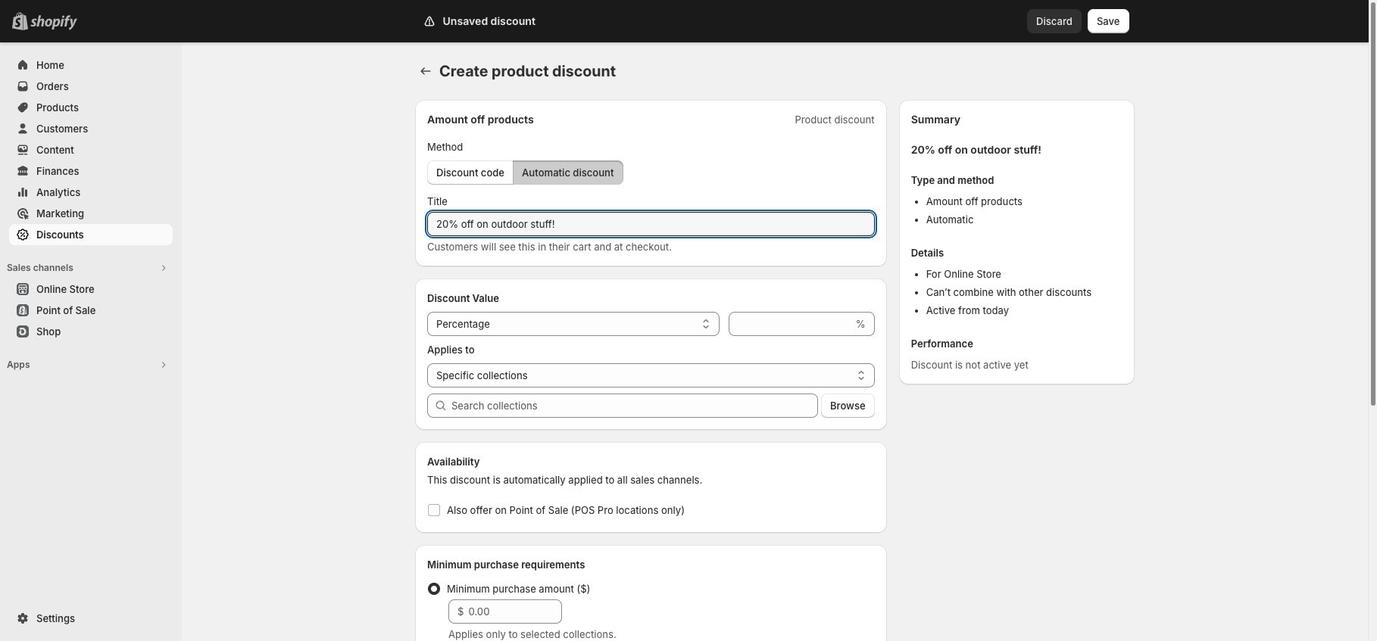 Task type: vqa. For each thing, say whether or not it's contained in the screenshot.
0.00 text box
yes



Task type: locate. For each thing, give the bounding box(es) containing it.
None text field
[[729, 312, 853, 336]]

None text field
[[427, 212, 875, 236]]



Task type: describe. For each thing, give the bounding box(es) containing it.
shopify image
[[30, 15, 77, 30]]

Search collections text field
[[452, 394, 818, 418]]

0.00 text field
[[469, 600, 562, 624]]



